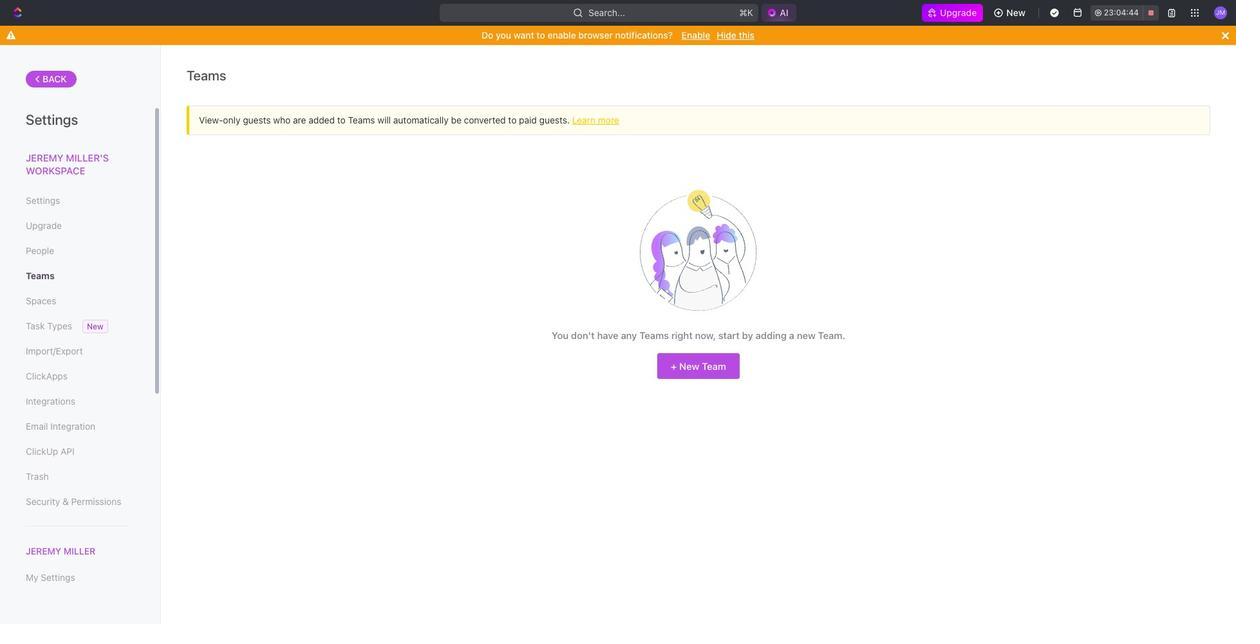Task type: locate. For each thing, give the bounding box(es) containing it.
ai button
[[762, 4, 797, 22]]

1 jeremy from the top
[[26, 152, 64, 164]]

people link
[[26, 240, 128, 262]]

teams up the 'view-'
[[187, 67, 226, 83]]

jeremy miller's workspace
[[26, 152, 109, 176]]

miller
[[64, 546, 96, 557]]

guests
[[243, 115, 271, 126]]

back link
[[26, 71, 76, 88]]

clickapps link
[[26, 366, 128, 388]]

view-only guests who are added to teams will automatically be converted to paid guests. learn more
[[199, 115, 620, 126]]

1 horizontal spatial new
[[680, 360, 700, 372]]

settings right the my in the left bottom of the page
[[41, 573, 75, 584]]

23:04:44
[[1105, 8, 1140, 17]]

jeremy up workspace
[[26, 152, 64, 164]]

trash
[[26, 472, 49, 482]]

upgrade link down settings link
[[26, 215, 128, 237]]

to right want
[[537, 30, 546, 41]]

do you want to enable browser notifications? enable hide this
[[482, 30, 755, 41]]

upgrade up people
[[26, 220, 62, 231]]

settings
[[26, 111, 78, 128], [26, 195, 60, 206], [41, 573, 75, 584]]

trash link
[[26, 466, 128, 488]]

teams left will
[[348, 115, 375, 126]]

notifications?
[[616, 30, 673, 41]]

0 horizontal spatial upgrade
[[26, 220, 62, 231]]

+ new team
[[671, 360, 727, 372]]

enable
[[548, 30, 576, 41]]

browser
[[579, 30, 613, 41]]

permissions
[[71, 497, 121, 508]]

1 vertical spatial jeremy
[[26, 546, 61, 557]]

email
[[26, 421, 48, 432]]

task types
[[26, 321, 72, 332]]

integrations link
[[26, 391, 128, 413]]

0 horizontal spatial new
[[87, 322, 103, 332]]

upgrade link left the "new" button
[[923, 4, 984, 22]]

my settings link
[[26, 568, 128, 590]]

to
[[537, 30, 546, 41], [337, 115, 346, 126], [509, 115, 517, 126]]

1 vertical spatial upgrade
[[26, 220, 62, 231]]

settings element
[[0, 45, 161, 625]]

be
[[451, 115, 462, 126]]

who
[[273, 115, 291, 126]]

0 vertical spatial upgrade link
[[923, 4, 984, 22]]

1 horizontal spatial upgrade link
[[923, 4, 984, 22]]

my settings
[[26, 573, 75, 584]]

new
[[1007, 7, 1026, 18], [87, 322, 103, 332], [680, 360, 700, 372]]

task
[[26, 321, 45, 332]]

do
[[482, 30, 494, 41]]

automatically
[[394, 115, 449, 126]]

2 vertical spatial settings
[[41, 573, 75, 584]]

are
[[293, 115, 306, 126]]

23:04:44 button
[[1091, 5, 1160, 21]]

jeremy for jeremy miller's workspace
[[26, 152, 64, 164]]

1 horizontal spatial upgrade
[[941, 7, 978, 18]]

2 vertical spatial new
[[680, 360, 700, 372]]

2 jeremy from the top
[[26, 546, 61, 557]]

email integration
[[26, 421, 95, 432]]

teams down people
[[26, 271, 55, 282]]

jeremy up my settings
[[26, 546, 61, 557]]

team.
[[819, 330, 846, 341]]

enable
[[682, 30, 711, 41]]

clickapps
[[26, 371, 68, 382]]

to left paid on the top of page
[[509, 115, 517, 126]]

1 vertical spatial new
[[87, 322, 103, 332]]

0 horizontal spatial upgrade link
[[26, 215, 128, 237]]

search...
[[589, 7, 626, 18]]

jeremy inside the jeremy miller's workspace
[[26, 152, 64, 164]]

right
[[672, 330, 693, 341]]

integration
[[50, 421, 95, 432]]

to right added
[[337, 115, 346, 126]]

&
[[62, 497, 69, 508]]

only
[[223, 115, 241, 126]]

will
[[378, 115, 391, 126]]

new inside settings element
[[87, 322, 103, 332]]

upgrade link
[[923, 4, 984, 22], [26, 215, 128, 237]]

want
[[514, 30, 535, 41]]

upgrade left the "new" button
[[941, 7, 978, 18]]

teams inside settings element
[[26, 271, 55, 282]]

upgrade inside settings element
[[26, 220, 62, 231]]

upgrade
[[941, 7, 978, 18], [26, 220, 62, 231]]

jeremy
[[26, 152, 64, 164], [26, 546, 61, 557]]

settings down back link
[[26, 111, 78, 128]]

teams
[[187, 67, 226, 83], [348, 115, 375, 126], [26, 271, 55, 282], [640, 330, 669, 341]]

0 vertical spatial new
[[1007, 7, 1026, 18]]

start
[[719, 330, 740, 341]]

new button
[[989, 3, 1034, 23]]

import/export
[[26, 346, 83, 357]]

settings down workspace
[[26, 195, 60, 206]]

my
[[26, 573, 38, 584]]

0 vertical spatial jeremy
[[26, 152, 64, 164]]

+
[[671, 360, 677, 372]]

2 horizontal spatial new
[[1007, 7, 1026, 18]]

spaces link
[[26, 291, 128, 312]]

1 vertical spatial settings
[[26, 195, 60, 206]]

jm button
[[1211, 3, 1232, 23]]

learn
[[573, 115, 596, 126]]



Task type: vqa. For each thing, say whether or not it's contained in the screenshot.
Security & Permissions link
yes



Task type: describe. For each thing, give the bounding box(es) containing it.
⌘k
[[740, 7, 754, 18]]

back
[[43, 73, 67, 84]]

don't
[[571, 330, 595, 341]]

new inside button
[[1007, 7, 1026, 18]]

security & permissions link
[[26, 492, 128, 513]]

have
[[597, 330, 619, 341]]

clickup api
[[26, 446, 75, 457]]

a
[[790, 330, 795, 341]]

teams link
[[26, 265, 128, 287]]

teams right any
[[640, 330, 669, 341]]

miller's
[[66, 152, 109, 164]]

hide
[[717, 30, 737, 41]]

converted
[[464, 115, 506, 126]]

import/export link
[[26, 341, 128, 363]]

this
[[739, 30, 755, 41]]

paid
[[519, 115, 537, 126]]

people
[[26, 245, 54, 256]]

api
[[61, 446, 75, 457]]

1 horizontal spatial to
[[509, 115, 517, 126]]

0 vertical spatial upgrade
[[941, 7, 978, 18]]

settings inside my settings link
[[41, 573, 75, 584]]

learn more link
[[573, 115, 620, 126]]

you don't have any teams right now, start by adding a new team.
[[552, 330, 846, 341]]

guests.
[[540, 115, 570, 126]]

ai
[[780, 7, 789, 18]]

2 horizontal spatial to
[[537, 30, 546, 41]]

jeremy miller
[[26, 546, 96, 557]]

1 vertical spatial upgrade link
[[26, 215, 128, 237]]

clickup api link
[[26, 441, 128, 463]]

integrations
[[26, 396, 75, 407]]

workspace
[[26, 165, 85, 176]]

email integration link
[[26, 416, 128, 438]]

added
[[309, 115, 335, 126]]

team
[[702, 360, 727, 372]]

view-
[[199, 115, 223, 126]]

settings link
[[26, 190, 128, 212]]

0 horizontal spatial to
[[337, 115, 346, 126]]

by
[[743, 330, 754, 341]]

you
[[552, 330, 569, 341]]

new
[[797, 330, 816, 341]]

spaces
[[26, 296, 56, 307]]

types
[[47, 321, 72, 332]]

any
[[621, 330, 637, 341]]

settings inside settings link
[[26, 195, 60, 206]]

security & permissions
[[26, 497, 121, 508]]

now,
[[695, 330, 716, 341]]

adding
[[756, 330, 787, 341]]

you
[[496, 30, 512, 41]]

more
[[598, 115, 620, 126]]

0 vertical spatial settings
[[26, 111, 78, 128]]

clickup
[[26, 446, 58, 457]]

jm
[[1217, 9, 1226, 16]]

security
[[26, 497, 60, 508]]

jeremy for jeremy miller
[[26, 546, 61, 557]]



